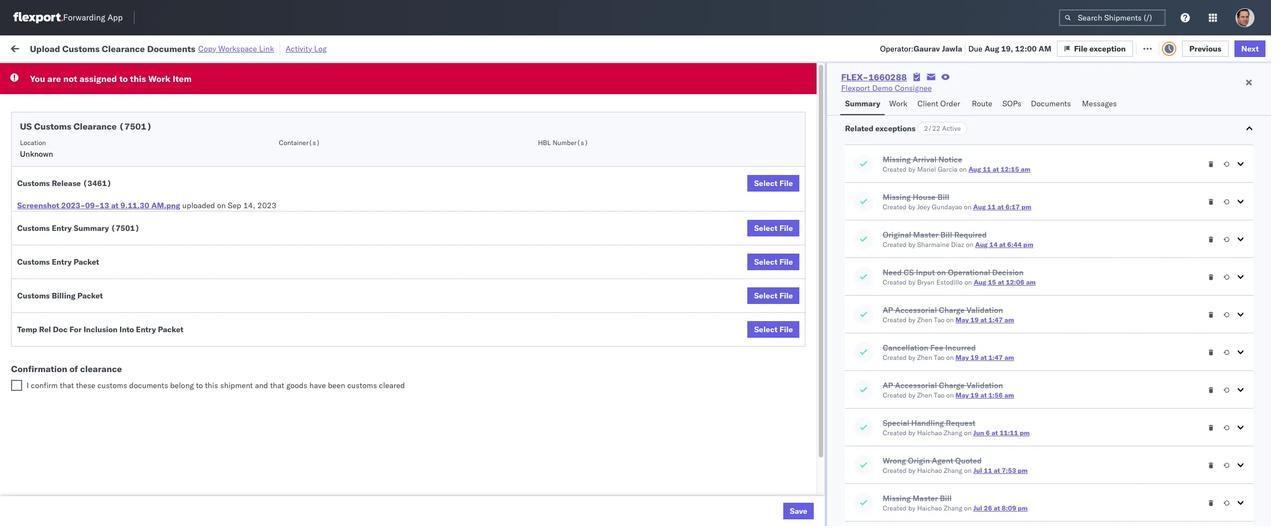 Task type: vqa. For each thing, say whether or not it's contained in the screenshot.
7:53
yes



Task type: describe. For each thing, give the bounding box(es) containing it.
angeles, for 4th "schedule pickup from los angeles, ca" link from the bottom of the page
[[119, 157, 149, 167]]

2 pdt, from the top
[[260, 133, 278, 143]]

need
[[883, 268, 902, 277]]

1 maeu9408431 from the top
[[953, 377, 1009, 387]]

by inside cancellation fee incurred created by zhen tao on may 19 at 1:47 am
[[909, 353, 916, 362]]

may 19 at 1:47 am button for cancellation fee incurred
[[956, 353, 1015, 362]]

save
[[790, 506, 808, 516]]

2 customs from the left
[[347, 381, 377, 390]]

4 fcl from the top
[[451, 279, 465, 289]]

4 hlxu8034992 from the top
[[979, 182, 1034, 192]]

file for customs billing packet
[[780, 291, 793, 301]]

from right 2023-
[[86, 206, 102, 216]]

2 ceau7522281, from the top
[[862, 133, 919, 143]]

my work
[[11, 40, 60, 56]]

documents inside button
[[1031, 99, 1071, 109]]

2 maeu9408431 from the top
[[953, 401, 1009, 411]]

2 1889466 from the top
[[791, 279, 825, 289]]

4 11:59 pm pdt, nov 4, 2022 from the top
[[223, 206, 325, 216]]

pm for 4th "schedule pickup from los angeles, ca" link from the bottom of the page
[[246, 158, 259, 168]]

dec for 23,
[[274, 304, 289, 314]]

am inside need cs input on operational decision created by bryan estodillo on aug 15 at 12:06 am
[[1027, 278, 1036, 286]]

1 vertical spatial gaurav
[[1129, 109, 1154, 119]]

action
[[1233, 43, 1257, 53]]

flex
[[750, 89, 762, 97]]

charge for ap accessorial charge validation created by zhen tao on may 19 at 1:47 am
[[939, 305, 965, 315]]

schedule delivery appointment link for 8:30 pm pst, jan 23, 2023
[[25, 376, 136, 387]]

3 ceau7522281, from the top
[[862, 157, 919, 167]]

3 2130387 from the top
[[791, 450, 825, 460]]

assigned
[[79, 73, 117, 84]]

original master bill required created by sharmaine diaz on aug 14 at 6:44 pm
[[883, 230, 1034, 249]]

location
[[20, 138, 46, 147]]

track
[[282, 43, 300, 53]]

customs inside 'button'
[[53, 230, 84, 240]]

9.11.30
[[121, 200, 149, 210]]

pm for special handling request
[[1020, 429, 1030, 437]]

select file button for customs billing packet
[[748, 287, 800, 304]]

3 uetu5238478 from the top
[[921, 304, 975, 313]]

2 11:59 pm pdt, nov 4, 2022 from the top
[[223, 133, 325, 143]]

uploaded
[[182, 200, 215, 210]]

arrival
[[913, 155, 937, 164]]

2 schedule pickup from los angeles, ca button from the top
[[25, 156, 162, 169]]

may for ap accessorial charge validation created by zhen tao on may 19 at 1:47 am
[[956, 316, 969, 324]]

2 schedule delivery appointment button from the top
[[25, 181, 136, 193]]

temp
[[17, 325, 37, 335]]

us
[[20, 121, 32, 132]]

11 for missing arrival notice
[[983, 165, 991, 173]]

select for customs release (3461)
[[755, 178, 778, 188]]

file for customs entry packet
[[780, 257, 793, 267]]

4 lhuu7894563, from the top
[[862, 328, 919, 338]]

2 lhuu7894563, from the top
[[862, 279, 919, 289]]

0 horizontal spatial summary
[[74, 223, 109, 233]]

6 test123456 from the top
[[953, 231, 1000, 241]]

5 hlxu8034992 from the top
[[979, 206, 1034, 216]]

on inside wrong origin agent quoted created by haichao zhang on jul 11 at 7:53 pm
[[965, 466, 972, 475]]

2 4, from the top
[[296, 133, 303, 143]]

confirm pickup from los angeles, ca
[[25, 303, 157, 313]]

fcl for third "schedule pickup from los angeles, ca" link from the bottom of the page
[[451, 206, 465, 216]]

select file for customs billing packet
[[755, 291, 793, 301]]

pm inside original master bill required created by sharmaine diaz on aug 14 at 6:44 pm
[[1024, 240, 1034, 249]]

select file button for customs release (3461)
[[748, 175, 800, 192]]

ready
[[85, 68, 105, 77]]

my
[[11, 40, 29, 56]]

customs up :
[[62, 43, 100, 54]]

bill for original master bill required
[[941, 230, 953, 240]]

1 vertical spatial jawla
[[1156, 109, 1175, 119]]

are
[[47, 73, 61, 84]]

2 schedule pickup from los angeles, ca link from the top
[[25, 156, 162, 168]]

exceptions
[[876, 124, 916, 133]]

filtered by:
[[11, 68, 51, 78]]

bryan
[[918, 278, 935, 286]]

3 resize handle column header from the left
[[408, 86, 421, 526]]

pm for third "schedule pickup from los angeles, ca" link from the bottom of the page
[[246, 206, 259, 216]]

file for customs release (3461)
[[780, 178, 793, 188]]

joey
[[918, 203, 931, 211]]

pm inside wrong origin agent quoted created by haichao zhang on jul 11 at 7:53 pm
[[1018, 466, 1028, 475]]

status : ready for work, blocked, in progress
[[61, 68, 201, 77]]

am inside 'ap accessorial charge validation created by zhen tao on may 19 at 1:56 am'
[[1005, 391, 1015, 399]]

1 11:59 from the top
[[223, 109, 245, 119]]

4 flex-1846748 from the top
[[767, 182, 825, 192]]

at inside wrong origin agent quoted created by haichao zhang on jul 11 at 7:53 pm
[[994, 466, 1001, 475]]

entry for packet
[[52, 257, 72, 267]]

(3461)
[[83, 178, 112, 188]]

2 schedule delivery appointment link from the top
[[25, 181, 136, 192]]

6:17
[[1006, 203, 1020, 211]]

work button
[[885, 94, 913, 115]]

los for fourth the schedule pickup from los angeles, ca 'button' from the bottom
[[104, 157, 117, 167]]

5 test123456 from the top
[[953, 206, 1000, 216]]

2 1846748 from the top
[[791, 133, 825, 143]]

house
[[913, 192, 936, 202]]

client name button
[[512, 87, 592, 98]]

select file for temp rel doc for inclusion into entry packet
[[755, 325, 793, 335]]

activity log button
[[286, 42, 327, 55]]

2 flex-1846748 from the top
[[767, 133, 825, 143]]

13
[[100, 200, 109, 210]]

6:44
[[1008, 240, 1022, 249]]

at inside ap accessorial charge validation created by zhen tao on may 19 at 1:47 am
[[981, 316, 987, 324]]

2 gaurav jawla from the top
[[1129, 182, 1175, 192]]

documents for upload customs clearance documents
[[123, 230, 163, 240]]

demo
[[873, 83, 893, 93]]

choi for origin
[[1163, 377, 1180, 387]]

4 lhuu7894563, uetu5238478 from the top
[[862, 328, 975, 338]]

confirm delivery link
[[25, 327, 84, 338]]

created inside 'ap accessorial charge validation created by zhen tao on may 19 at 1:56 am'
[[883, 391, 907, 399]]

1 that from the left
[[60, 381, 74, 390]]

missing for missing master bill
[[883, 493, 911, 503]]

consignee inside "link"
[[895, 83, 932, 93]]

import work
[[94, 43, 140, 53]]

pm for confirm pickup from los angeles, ca link
[[242, 304, 254, 314]]

3 1889466 from the top
[[791, 304, 825, 314]]

created inside cancellation fee incurred created by zhen tao on may 19 at 1:47 am
[[883, 353, 907, 362]]

jul inside wrong origin agent quoted created by haichao zhang on jul 11 at 7:53 pm
[[974, 466, 983, 475]]

3 1846748 from the top
[[791, 158, 825, 168]]

26
[[984, 504, 993, 512]]

resize handle column header for mbl/mawb numbers button
[[1110, 86, 1123, 526]]

6 schedule from the top
[[25, 255, 58, 264]]

ca for "schedule pickup from los angeles, ca" link related to msdu7304509
[[151, 352, 162, 362]]

item
[[173, 73, 192, 84]]

pickup for ceau7522281, hlxu6269489, hlxu8034992's "schedule pickup from los angeles, ca" link
[[60, 133, 84, 143]]

0 horizontal spatial this
[[130, 73, 146, 84]]

confirmation of clearance
[[11, 363, 122, 374]]

6 1846748 from the top
[[791, 231, 825, 241]]

187 on track
[[255, 43, 300, 53]]

2 vertical spatial entry
[[136, 325, 156, 335]]

cleared
[[379, 381, 405, 390]]

am inside ap accessorial charge validation created by zhen tao on may 19 at 1:47 am
[[1005, 316, 1015, 324]]

2 flex-2130387 from the top
[[767, 401, 825, 411]]

release
[[52, 178, 81, 188]]

schedule delivery appointment link for 11:59 pm pdt, nov 4, 2022
[[25, 108, 136, 119]]

upload for upload customs clearance documents copy workspace link
[[30, 43, 60, 54]]

customs down screenshot
[[17, 223, 50, 233]]

activity log
[[286, 43, 327, 53]]

6 hlxu6269489, from the top
[[921, 230, 977, 240]]

from down 'us customs clearance (7501)'
[[86, 133, 102, 143]]

created inside special handling request created by haichao zhang on jun 6 at 11:11 pm
[[883, 429, 907, 437]]

ca for third "schedule pickup from los angeles, ca" link from the bottom of the page
[[151, 206, 162, 216]]

agent inside wrong origin agent quoted created by haichao zhang on jul 11 at 7:53 pm
[[932, 456, 954, 466]]

customs up customs billing packet
[[17, 257, 50, 267]]

copy
[[198, 43, 216, 53]]

nov for schedule delivery appointment link corresponding to 11:59 pm pdt, nov 4, 2022
[[280, 109, 294, 119]]

flex-1660288
[[842, 71, 907, 83]]

select file for customs entry packet
[[755, 257, 793, 267]]

13,
[[296, 279, 308, 289]]

select for customs billing packet
[[755, 291, 778, 301]]

appointment for 11:59 pm pst, dec 13, 2022
[[91, 279, 136, 289]]

4 11:59 from the top
[[223, 206, 245, 216]]

schedule pickup from los angeles, ca for lhuu7894563, uetu5238478
[[25, 255, 162, 264]]

delivery for 11:59 pm pdt, nov 4, 2022
[[60, 108, 89, 118]]

from down upload customs clearance documents 'button'
[[86, 255, 102, 264]]

have
[[310, 381, 326, 390]]

6
[[986, 429, 990, 437]]

3 pdt, from the top
[[260, 158, 278, 168]]

at inside missing house bill created by joey gundayao on aug 11 at 6:17 pm
[[998, 203, 1004, 211]]

1 hlxu6269489, from the top
[[921, 109, 977, 119]]

packet for customs entry packet
[[74, 257, 99, 267]]

customs left the billing
[[17, 291, 50, 301]]

by inside special handling request created by haichao zhang on jun 6 at 11:11 pm
[[909, 429, 916, 437]]

missing master bill created by haichao zhang on jul 26 at 8:09 pm
[[883, 493, 1028, 512]]

forwarding app
[[63, 12, 123, 23]]

route
[[972, 99, 993, 109]]

1 gvcu5265864 from the top
[[862, 377, 917, 387]]

may for ap accessorial charge validation created by zhen tao on may 19 at 1:56 am
[[956, 391, 969, 399]]

pst, for 4:00
[[256, 304, 273, 314]]

los for confirm pickup from los angeles, ca button
[[100, 303, 112, 313]]

3 maeu9408431 from the top
[[953, 450, 1009, 460]]

2 schedule delivery appointment from the top
[[25, 181, 136, 191]]

next button
[[1235, 40, 1266, 57]]

ap for ap accessorial charge validation created by zhen tao on may 19 at 1:47 am
[[883, 305, 893, 315]]

at inside cancellation fee incurred created by zhen tao on may 19 at 1:47 am
[[981, 353, 987, 362]]

pickup for confirm pickup from los angeles, ca link
[[56, 303, 80, 313]]

on inside "missing arrival notice created by mariel garcia on aug 11 at 12:15 am"
[[960, 165, 967, 173]]

created inside missing house bill created by joey gundayao on aug 11 at 6:17 pm
[[883, 203, 907, 211]]

2022 for schedule delivery appointment link for 11:59 pm pst, dec 13, 2022
[[310, 279, 329, 289]]

1893174
[[791, 353, 825, 363]]

3 11:59 from the top
[[223, 158, 245, 168]]

pickup for "schedule pickup from los angeles, ca" link related to msdu7304509
[[60, 352, 84, 362]]

2 test123456 from the top
[[953, 133, 1000, 143]]

1 ceau7522281, from the top
[[862, 109, 919, 119]]

customs up screenshot
[[17, 178, 50, 188]]

packet for customs billing packet
[[77, 291, 103, 301]]

at inside "missing master bill created by haichao zhang on jul 26 at 8:09 pm"
[[994, 504, 1001, 512]]

fcl for 4th "schedule pickup from los angeles, ca" link from the bottom of the page
[[451, 158, 465, 168]]

1 flex-1846748 from the top
[[767, 109, 825, 119]]

forwarding
[[63, 12, 105, 23]]

select file for customs entry summary (7501)
[[755, 223, 793, 233]]

6 ceau7522281, hlxu6269489, hlxu8034992 from the top
[[862, 230, 1034, 240]]

2 nov from the top
[[280, 133, 294, 143]]

i confirm that these customs documents belong to this shipment and that goods have been customs cleared
[[27, 381, 405, 390]]

8 schedule from the top
[[25, 352, 58, 362]]

2022 for schedule delivery appointment link corresponding to 11:59 pm pdt, nov 4, 2022
[[305, 109, 325, 119]]

and
[[255, 381, 268, 390]]

on inside original master bill required created by sharmaine diaz on aug 14 at 6:44 pm
[[966, 240, 974, 249]]

10 resize handle column header from the left
[[1201, 86, 1215, 526]]

Search Shipments (/) text field
[[1060, 9, 1166, 26]]

cancellation
[[883, 343, 929, 353]]

3 hlxu6269489, from the top
[[921, 157, 977, 167]]

3 lhuu7894563, uetu5238478 from the top
[[862, 304, 975, 313]]

aug inside original master bill required created by sharmaine diaz on aug 14 at 6:44 pm
[[976, 240, 988, 249]]

schedule pickup from los angeles, ca button for ceau7522281, hlxu6269489, hlxu8034992
[[25, 132, 162, 144]]

quoted
[[956, 456, 982, 466]]

activity
[[286, 43, 312, 53]]

3 hlxu8034992 from the top
[[979, 157, 1034, 167]]

goods
[[286, 381, 308, 390]]

ap accessorial charge validation created by zhen tao on may 19 at 1:47 am
[[883, 305, 1015, 324]]

accessorial for ap accessorial charge validation created by zhen tao on may 19 at 1:47 am
[[895, 305, 937, 315]]

ap accessorial charge validation created by zhen tao on may 19 at 1:56 am
[[883, 381, 1015, 399]]

3 flex-1889466 from the top
[[767, 304, 825, 314]]

haichao inside wrong origin agent quoted created by haichao zhang on jul 11 at 7:53 pm
[[918, 466, 942, 475]]

schedule delivery appointment for 11:59 pm pst, dec 13, 2022
[[25, 279, 136, 289]]

5 1846748 from the top
[[791, 206, 825, 216]]

doc
[[53, 325, 68, 335]]

in
[[166, 68, 172, 77]]

1 flex-1889466 from the top
[[767, 255, 825, 265]]

1 gaurav jawla from the top
[[1129, 109, 1175, 119]]

customs entry summary (7501)
[[17, 223, 140, 233]]

19 inside cancellation fee incurred created by zhen tao on may 19 at 1:47 am
[[971, 353, 979, 362]]

created inside "missing arrival notice created by mariel garcia on aug 11 at 12:15 am"
[[883, 165, 907, 173]]

2/22
[[924, 124, 941, 132]]

flex id button
[[744, 87, 845, 98]]

wrong
[[883, 456, 906, 466]]

zhang inside wrong origin agent quoted created by haichao zhang on jul 11 at 7:53 pm
[[944, 466, 963, 475]]

validation for ap accessorial charge validation created by zhen tao on may 19 at 1:47 am
[[967, 305, 1003, 315]]

garcia
[[938, 165, 958, 173]]

bill for missing master bill
[[940, 493, 952, 503]]

1 1846748 from the top
[[791, 109, 825, 119]]

on left sep
[[217, 200, 226, 210]]

1 ceau7522281, hlxu6269489, hlxu8034992 from the top
[[862, 109, 1034, 119]]

19 for ap accessorial charge validation created by zhen tao on may 19 at 1:56 am
[[971, 391, 979, 399]]

2 schedule from the top
[[25, 133, 58, 143]]

mbl/mawb
[[953, 89, 992, 97]]

msdu7304509
[[862, 352, 918, 362]]

11 for missing house bill
[[988, 203, 996, 211]]

customs up location
[[34, 121, 71, 132]]

input
[[916, 268, 935, 277]]

mbl/mawb numbers
[[953, 89, 1021, 97]]

1 hlxu8034992 from the top
[[979, 109, 1034, 119]]

2 2130387 from the top
[[791, 401, 825, 411]]

tao inside cancellation fee incurred created by zhen tao on may 19 at 1:47 am
[[934, 353, 945, 362]]

appointment for 8:30 pm pst, jan 23, 2023
[[91, 376, 136, 386]]

4 hlxu6269489, from the top
[[921, 182, 977, 192]]

at inside need cs input on operational decision created by bryan estodillo on aug 15 at 12:06 am
[[998, 278, 1005, 286]]

4 flex-1889466 from the top
[[767, 328, 825, 338]]

6 ceau7522281, from the top
[[862, 230, 919, 240]]

snooze
[[377, 89, 399, 97]]

select for customs entry packet
[[755, 257, 778, 267]]

previous button
[[1182, 40, 1230, 57]]

4 abcdefg78456546 from the top
[[953, 328, 1028, 338]]

decision
[[993, 268, 1024, 277]]

from up (3461)
[[86, 157, 102, 167]]

2 hlxu6269489, from the top
[[921, 133, 977, 143]]

client for client order
[[918, 99, 939, 109]]

by inside "missing master bill created by haichao zhang on jul 26 at 8:09 pm"
[[909, 504, 916, 512]]

jan
[[274, 377, 287, 387]]

at inside original master bill required created by sharmaine diaz on aug 14 at 6:44 pm
[[1000, 240, 1006, 249]]

consignee inside button
[[609, 89, 641, 97]]

clearance for us customs clearance (7501)
[[74, 121, 117, 132]]

aug left 19,
[[985, 43, 1000, 53]]

ocean fcl for 4th "schedule pickup from los angeles, ca" link from the bottom of the page
[[427, 158, 465, 168]]

2 that from the left
[[270, 381, 284, 390]]

on right "187"
[[272, 43, 280, 53]]

operational
[[948, 268, 991, 277]]

1 customs from the left
[[97, 381, 127, 390]]

by inside need cs input on operational decision created by bryan estodillo on aug 15 at 12:06 am
[[909, 278, 916, 286]]

los for ceau7522281, hlxu6269489, hlxu8034992 the schedule pickup from los angeles, ca 'button'
[[104, 133, 117, 143]]

1 zimu3048342 from the top
[[953, 474, 1006, 484]]

ocean fcl for confirm pickup from los angeles, ca link
[[427, 304, 465, 314]]

notice
[[939, 155, 963, 164]]

location unknown
[[20, 138, 53, 159]]

origin inside wrong origin agent quoted created by haichao zhang on jul 11 at 7:53 pm
[[908, 456, 930, 466]]

11 inside wrong origin agent quoted created by haichao zhang on jul 11 at 7:53 pm
[[984, 466, 993, 475]]

charge for ap accessorial charge validation created by zhen tao on may 19 at 1:56 am
[[939, 381, 965, 390]]

3 11:59 pm pdt, nov 4, 2022 from the top
[[223, 158, 325, 168]]

4 ceau7522281, from the top
[[862, 182, 919, 192]]

am inside cancellation fee incurred created by zhen tao on may 19 at 1:47 am
[[1005, 353, 1015, 362]]

4, for third "schedule pickup from los angeles, ca" link from the bottom of the page
[[296, 206, 303, 216]]

sops
[[1003, 99, 1022, 109]]

aug inside need cs input on operational decision created by bryan estodillo on aug 15 at 12:06 am
[[974, 278, 987, 286]]

gundayao
[[932, 203, 963, 211]]

forwarding app link
[[13, 12, 123, 23]]

2 hlxu8034992 from the top
[[979, 133, 1034, 143]]

may inside cancellation fee incurred created by zhen tao on may 19 at 1:47 am
[[956, 353, 969, 362]]

save button
[[784, 503, 814, 520]]

at inside "missing arrival notice created by mariel garcia on aug 11 at 12:15 am"
[[993, 165, 999, 173]]

missing for missing house bill
[[883, 192, 911, 202]]

filtered
[[11, 68, 38, 78]]

us customs clearance (7501)
[[20, 121, 152, 132]]

mode
[[427, 89, 444, 97]]

2 abcdefg78456546 from the top
[[953, 279, 1028, 289]]

3 schedule pickup from los angeles, ca from the top
[[25, 206, 162, 216]]

1 flex-2130387 from the top
[[767, 377, 825, 387]]

Search Work text field
[[899, 40, 1020, 56]]

aug inside "missing arrival notice created by mariel garcia on aug 11 at 12:15 am"
[[969, 165, 982, 173]]

3 lhuu7894563, from the top
[[862, 304, 919, 313]]

master for missing
[[913, 493, 938, 503]]

aug 11 at 6:17 pm button
[[974, 203, 1032, 211]]

pst, for 11:59
[[260, 279, 277, 289]]

upload customs clearance documents
[[25, 230, 163, 240]]

on inside missing house bill created by joey gundayao on aug 11 at 6:17 pm
[[964, 203, 972, 211]]

2 flex-1889466 from the top
[[767, 279, 825, 289]]

next
[[1242, 43, 1259, 53]]

zhen inside cancellation fee incurred created by zhen tao on may 19 at 1:47 am
[[918, 353, 933, 362]]

on up estodillo
[[937, 268, 946, 277]]

message (0)
[[149, 43, 195, 53]]

1 lhuu7894563, uetu5238478 from the top
[[862, 255, 975, 265]]

jaehyung choi - test origin agent
[[1129, 377, 1249, 387]]

4 ocean fcl from the top
[[427, 279, 465, 289]]

created inside "missing master bill created by haichao zhang on jul 26 at 8:09 pm"
[[883, 504, 907, 512]]

schedule pickup from los angeles, ca for msdu7304509
[[25, 352, 162, 362]]

pm left container(s)
[[246, 133, 259, 143]]

jun
[[974, 429, 985, 437]]

agent for jaehyung choi - test destination agent
[[1248, 426, 1269, 436]]

on inside ap accessorial charge validation created by zhen tao on may 19 at 1:47 am
[[947, 316, 954, 324]]



Task type: locate. For each thing, give the bounding box(es) containing it.
1 horizontal spatial customs
[[347, 381, 377, 390]]

3 zhang from the top
[[944, 504, 963, 512]]

flex-1893174 button
[[750, 350, 827, 365], [750, 350, 827, 365]]

2 nyku9743990 from the top
[[862, 498, 916, 508]]

schedule delivery appointment up 2023-
[[25, 181, 136, 191]]

documents for upload customs clearance documents copy workspace link
[[147, 43, 196, 54]]

0 vertical spatial dec
[[279, 279, 294, 289]]

accessorial inside ap accessorial charge validation created by zhen tao on may 19 at 1:47 am
[[895, 305, 937, 315]]

app
[[108, 12, 123, 23]]

pm for missing master bill
[[1018, 504, 1028, 512]]

5 select file button from the top
[[748, 321, 800, 338]]

packet right the into
[[158, 325, 183, 335]]

appointment down workitem button
[[91, 108, 136, 118]]

schedule pickup from los angeles, ca link up clearance
[[25, 351, 162, 363]]

1 charge from the top
[[939, 305, 965, 315]]

numbers for mbl/mawb numbers
[[994, 89, 1021, 97]]

zimu3048342 down "quoted"
[[953, 474, 1006, 484]]

3 flex-1846748 from the top
[[767, 158, 825, 168]]

0 vertical spatial upload
[[30, 43, 60, 54]]

active
[[943, 124, 961, 132]]

schedule pickup from los angeles, ca link up (3461)
[[25, 156, 162, 168]]

zhang inside special handling request created by haichao zhang on jun 6 at 11:11 pm
[[944, 429, 963, 437]]

4:00 pm pst, dec 23, 2022
[[223, 304, 324, 314]]

lhuu7894563, uetu5238478 up cancellation
[[862, 328, 975, 338]]

angeles, down upload customs clearance documents 'button'
[[119, 255, 149, 264]]

validation up may 19 at 1:56 am button
[[967, 381, 1003, 390]]

4,
[[296, 109, 303, 119], [296, 133, 303, 143], [296, 158, 303, 168], [296, 206, 303, 216]]

1 vertical spatial ap
[[883, 381, 893, 390]]

created inside wrong origin agent quoted created by haichao zhang on jul 11 at 7:53 pm
[[883, 466, 907, 475]]

0 vertical spatial flex-2130384
[[767, 474, 825, 484]]

1 vertical spatial bill
[[941, 230, 953, 240]]

messages button
[[1078, 94, 1123, 115]]

previous
[[1190, 43, 1222, 53]]

23, for 2022
[[291, 304, 303, 314]]

4 appointment from the top
[[91, 376, 136, 386]]

at up may 19 at 1:56 am button
[[981, 353, 987, 362]]

2 vertical spatial documents
[[123, 230, 163, 240]]

customs right been
[[347, 381, 377, 390]]

0 vertical spatial haichao
[[918, 429, 942, 437]]

12:00
[[1016, 43, 1037, 53]]

5 flex-1846748 from the top
[[767, 206, 825, 216]]

by inside 'ap accessorial charge validation created by zhen tao on may 19 at 1:56 am'
[[909, 391, 916, 399]]

2 vertical spatial 2130387
[[791, 450, 825, 460]]

4 1889466 from the top
[[791, 328, 825, 338]]

ca for 4th "schedule pickup from los angeles, ca" link from the bottom of the page
[[151, 157, 162, 167]]

2022 for confirm pickup from los angeles, ca link
[[305, 304, 324, 314]]

tao inside ap accessorial charge validation created by zhen tao on may 19 at 1:47 am
[[934, 316, 945, 324]]

gaurav
[[914, 43, 941, 53], [1129, 109, 1154, 119], [1129, 182, 1154, 192]]

1 vertical spatial (7501)
[[111, 223, 140, 233]]

charge inside ap accessorial charge validation created by zhen tao on may 19 at 1:47 am
[[939, 305, 965, 315]]

pm inside special handling request created by haichao zhang on jun 6 at 11:11 pm
[[1020, 429, 1030, 437]]

1 horizontal spatial client
[[918, 99, 939, 109]]

may inside ap accessorial charge validation created by zhen tao on may 19 at 1:47 am
[[956, 316, 969, 324]]

15
[[988, 278, 997, 286]]

zhen down "fee"
[[918, 353, 933, 362]]

on down operational
[[965, 278, 972, 286]]

7 resize handle column header from the left
[[843, 86, 856, 526]]

ca inside button
[[147, 303, 157, 313]]

clearance inside 'button'
[[86, 230, 121, 240]]

work down container numbers button
[[890, 99, 908, 109]]

container numbers
[[862, 89, 921, 97]]

4, for 4th "schedule pickup from los angeles, ca" link from the bottom of the page
[[296, 158, 303, 168]]

1 1:47 from the top
[[989, 316, 1003, 324]]

jaehyung choi - test destination agent
[[1129, 426, 1269, 436]]

3 select file from the top
[[755, 257, 793, 267]]

--
[[953, 426, 963, 436]]

1 horizontal spatial 2023
[[303, 377, 322, 387]]

to right the belong
[[196, 381, 203, 390]]

1 ap from the top
[[883, 305, 893, 315]]

zhen inside ap accessorial charge validation created by zhen tao on may 19 at 1:47 am
[[918, 316, 933, 324]]

choi for destination
[[1163, 426, 1180, 436]]

jul 26 at 8:09 pm button
[[974, 504, 1028, 512]]

created inside original master bill required created by sharmaine diaz on aug 14 at 6:44 pm
[[883, 240, 907, 249]]

5 ceau7522281, from the top
[[862, 206, 919, 216]]

pm right "11:11"
[[1020, 429, 1030, 437]]

resize handle column header
[[203, 86, 216, 526], [359, 86, 372, 526], [408, 86, 421, 526], [499, 86, 512, 526], [590, 86, 604, 526], [731, 86, 744, 526], [843, 86, 856, 526], [934, 86, 948, 526], [1110, 86, 1123, 526], [1201, 86, 1215, 526], [1243, 86, 1257, 526]]

diaz
[[951, 240, 965, 249]]

documents inside 'button'
[[123, 230, 163, 240]]

1 4, from the top
[[296, 109, 303, 119]]

2 jul from the top
[[974, 504, 983, 512]]

clearance for upload customs clearance documents copy workspace link
[[102, 43, 145, 54]]

handling
[[912, 418, 944, 428]]

flexport. image
[[13, 12, 63, 23]]

dec for 13,
[[279, 279, 294, 289]]

tao inside 'ap accessorial charge validation created by zhen tao on may 19 at 1:56 am'
[[934, 391, 945, 399]]

screenshot 2023-09-13 at 9.11.30 am.png link
[[17, 200, 180, 211]]

flex-2130387 down flex-1893174
[[767, 377, 825, 387]]

1 choi from the top
[[1163, 377, 1180, 387]]

0 vertical spatial origin
[[1205, 377, 1226, 387]]

1 vertical spatial jul
[[974, 504, 983, 512]]

2 ocean fcl from the top
[[427, 158, 465, 168]]

1 horizontal spatial that
[[270, 381, 284, 390]]

3 fcl from the top
[[451, 206, 465, 216]]

1 ocean fcl from the top
[[427, 109, 465, 119]]

schedule pickup from los angeles, ca button for msdu7304509
[[25, 351, 162, 364]]

19 up incurred
[[971, 316, 979, 324]]

hlxu6269489,
[[921, 109, 977, 119], [921, 133, 977, 143], [921, 157, 977, 167], [921, 182, 977, 192], [921, 206, 977, 216], [921, 230, 977, 240]]

clearance up work,
[[102, 43, 145, 54]]

from
[[86, 133, 102, 143], [86, 157, 102, 167], [86, 206, 102, 216], [86, 255, 102, 264], [82, 303, 98, 313], [86, 352, 102, 362]]

1 19 from the top
[[971, 316, 979, 324]]

2 by from the top
[[909, 203, 916, 211]]

1 pdt, from the top
[[260, 109, 278, 119]]

lhuu7894563, uetu5238478 up input
[[862, 255, 975, 265]]

1 horizontal spatial origin
[[1205, 377, 1226, 387]]

1 vertical spatial missing
[[883, 192, 911, 202]]

entry right the into
[[136, 325, 156, 335]]

1 vertical spatial entry
[[52, 257, 72, 267]]

0 horizontal spatial client
[[518, 89, 536, 97]]

resize handle column header for client name "button"
[[590, 86, 604, 526]]

by inside original master bill required created by sharmaine diaz on aug 14 at 6:44 pm
[[909, 240, 916, 249]]

5 fcl from the top
[[451, 304, 465, 314]]

by
[[909, 165, 916, 173], [909, 203, 916, 211], [909, 240, 916, 249], [909, 278, 916, 286], [909, 316, 916, 324], [909, 353, 916, 362], [909, 391, 916, 399], [909, 429, 916, 437], [909, 466, 916, 475], [909, 504, 916, 512]]

1 vertical spatial pst,
[[256, 304, 273, 314]]

appointment up 13
[[91, 181, 136, 191]]

5 select file from the top
[[755, 325, 793, 335]]

pm up 14,
[[246, 158, 259, 168]]

0 vertical spatial zhang
[[944, 429, 963, 437]]

select file button for customs entry packet
[[748, 254, 800, 270]]

10 by from the top
[[909, 504, 916, 512]]

on up the request
[[947, 391, 954, 399]]

charge inside 'ap accessorial charge validation created by zhen tao on may 19 at 1:56 am'
[[939, 381, 965, 390]]

1 haichao from the top
[[918, 429, 942, 437]]

agent right destination
[[1248, 426, 1269, 436]]

master inside "missing master bill created by haichao zhang on jul 26 at 8:09 pm"
[[913, 493, 938, 503]]

pst, for 8:30
[[256, 377, 273, 387]]

bosch ocean test
[[518, 109, 581, 119], [609, 109, 672, 119], [518, 133, 581, 143], [518, 158, 581, 168], [609, 158, 672, 168], [518, 206, 581, 216], [609, 206, 672, 216], [518, 279, 581, 289], [609, 279, 672, 289], [518, 304, 581, 314], [609, 304, 672, 314]]

aug inside missing house bill created by joey gundayao on aug 11 at 6:17 pm
[[974, 203, 986, 211]]

work right import
[[121, 43, 140, 53]]

1 schedule delivery appointment button from the top
[[25, 108, 136, 120]]

9 by from the top
[[909, 466, 916, 475]]

schedule pickup from los angeles, ca link up the customs entry summary (7501)
[[25, 205, 162, 216]]

upload
[[30, 43, 60, 54], [25, 230, 51, 240]]

2023 left been
[[303, 377, 322, 387]]

from inside button
[[82, 303, 98, 313]]

1 vertical spatial master
[[913, 493, 938, 503]]

1 vertical spatial gaurav jawla
[[1129, 182, 1175, 192]]

zimu3048342 down 'jul 11 at 7:53 pm' 'button'
[[953, 499, 1006, 509]]

on inside special handling request created by haichao zhang on jun 6 at 11:11 pm
[[965, 429, 972, 437]]

2 vertical spatial haichao
[[918, 504, 942, 512]]

2 flex-2130384 from the top
[[767, 499, 825, 509]]

1 vertical spatial agent
[[1248, 426, 1269, 436]]

3 missing from the top
[[883, 493, 911, 503]]

id
[[764, 89, 770, 97]]

customs
[[62, 43, 100, 54], [34, 121, 71, 132], [17, 178, 50, 188], [17, 223, 50, 233], [53, 230, 84, 240], [17, 257, 50, 267], [17, 291, 50, 301]]

1 vertical spatial jaehyung
[[1129, 426, 1161, 436]]

1 vertical spatial validation
[[967, 381, 1003, 390]]

los right 09- on the left of page
[[104, 206, 117, 216]]

delivery inside "confirm delivery" link
[[56, 328, 84, 338]]

abcd1234560
[[862, 425, 917, 435]]

haichao for handling
[[918, 429, 942, 437]]

missing arrival notice created by mariel garcia on aug 11 at 12:15 am
[[883, 155, 1031, 173]]

6 hlxu8034992 from the top
[[979, 230, 1034, 240]]

am inside "missing arrival notice created by mariel garcia on aug 11 at 12:15 am"
[[1021, 165, 1031, 173]]

11 left 7:53
[[984, 466, 993, 475]]

pm up "4:00 pm pst, dec 23, 2022"
[[246, 279, 259, 289]]

agent left "quoted"
[[932, 456, 954, 466]]

1 lhuu7894563, from the top
[[862, 255, 919, 265]]

angeles, inside button
[[114, 303, 145, 313]]

1:47 inside cancellation fee incurred created by zhen tao on may 19 at 1:47 am
[[989, 353, 1003, 362]]

am right 12:15 on the top right of page
[[1021, 165, 1031, 173]]

1 schedule delivery appointment from the top
[[25, 108, 136, 118]]

0 vertical spatial 2023
[[257, 200, 277, 210]]

2 vertical spatial tao
[[934, 391, 945, 399]]

4:00
[[223, 304, 240, 314]]

2130387 down 1893174
[[791, 377, 825, 387]]

hlxu8034992 down mbl/mawb numbers
[[979, 109, 1034, 119]]

angeles, for ceau7522281, hlxu6269489, hlxu8034992's "schedule pickup from los angeles, ca" link
[[119, 133, 149, 143]]

select file button for temp rel doc for inclusion into entry packet
[[748, 321, 800, 338]]

pickup for "schedule pickup from los angeles, ca" link associated with lhuu7894563, uetu5238478
[[60, 255, 84, 264]]

on right gundayao
[[964, 203, 972, 211]]

angeles, for "schedule pickup from los angeles, ca" link associated with lhuu7894563, uetu5238478
[[119, 255, 149, 264]]

2 vertical spatial bill
[[940, 493, 952, 503]]

client inside button
[[918, 99, 939, 109]]

2 missing from the top
[[883, 192, 911, 202]]

2 lhuu7894563, uetu5238478 from the top
[[862, 279, 975, 289]]

schedule delivery appointment button up 2023-
[[25, 181, 136, 193]]

4 pdt, from the top
[[260, 206, 278, 216]]

los for the schedule pickup from los angeles, ca 'button' related to lhuu7894563, uetu5238478
[[104, 255, 117, 264]]

2 resize handle column header from the left
[[359, 86, 372, 526]]

confirm for confirm delivery
[[25, 328, 54, 338]]

zhang for bill
[[944, 504, 963, 512]]

master inside original master bill required created by sharmaine diaz on aug 14 at 6:44 pm
[[914, 230, 939, 240]]

0 vertical spatial master
[[914, 230, 939, 240]]

ap
[[883, 305, 893, 315], [883, 381, 893, 390]]

187
[[255, 43, 270, 53]]

1 vertical spatial this
[[205, 381, 218, 390]]

ceau7522281, up exceptions
[[862, 109, 919, 119]]

2 vertical spatial flex-2130387
[[767, 450, 825, 460]]

upload customs clearance documents copy workspace link
[[30, 43, 274, 54]]

may 19 at 1:47 am button for ap accessorial charge validation
[[956, 316, 1015, 324]]

temp rel doc for inclusion into entry packet
[[17, 325, 183, 335]]

zhen for ap accessorial charge validation created by zhen tao on may 19 at 1:47 am
[[918, 316, 933, 324]]

1 accessorial from the top
[[895, 305, 937, 315]]

created
[[883, 165, 907, 173], [883, 203, 907, 211], [883, 240, 907, 249], [883, 278, 907, 286], [883, 316, 907, 324], [883, 353, 907, 362], [883, 391, 907, 399], [883, 429, 907, 437], [883, 466, 907, 475], [883, 504, 907, 512]]

4 resize handle column header from the left
[[499, 86, 512, 526]]

entry down 2023-
[[52, 223, 72, 233]]

client order
[[918, 99, 961, 109]]

client order button
[[913, 94, 968, 115]]

ceau7522281, up house
[[862, 182, 919, 192]]

select for customs entry summary (7501)
[[755, 223, 778, 233]]

ceau7522281, down "work" button
[[862, 133, 919, 143]]

2 vertical spatial gaurav
[[1129, 182, 1154, 192]]

19 inside ap accessorial charge validation created by zhen tao on may 19 at 1:47 am
[[971, 316, 979, 324]]

pickup inside button
[[56, 303, 80, 313]]

5 select from the top
[[755, 325, 778, 335]]

3 gvcu5265864 from the top
[[862, 450, 917, 460]]

tao down "fee"
[[934, 353, 945, 362]]

at right 13
[[111, 200, 119, 210]]

required
[[955, 230, 987, 240]]

0 vertical spatial 23,
[[291, 304, 303, 314]]

0 vertical spatial summary
[[845, 99, 881, 109]]

23, down 13,
[[291, 304, 303, 314]]

5 hlxu6269489, from the top
[[921, 206, 977, 216]]

2 vertical spatial clearance
[[86, 230, 121, 240]]

on inside 'ap accessorial charge validation created by zhen tao on may 19 at 1:56 am'
[[947, 391, 954, 399]]

numbers for container numbers
[[893, 89, 921, 97]]

agent up destination
[[1228, 377, 1249, 387]]

appointment up confirm pickup from los angeles, ca link
[[91, 279, 136, 289]]

3 test123456 from the top
[[953, 158, 1000, 168]]

0 vertical spatial may
[[956, 316, 969, 324]]

0 vertical spatial accessorial
[[895, 305, 937, 315]]

1 11:59 pm pdt, nov 4, 2022 from the top
[[223, 109, 325, 119]]

2 vertical spatial agent
[[932, 456, 954, 466]]

cs
[[904, 268, 914, 277]]

2130384
[[791, 474, 825, 484], [791, 499, 825, 509]]

schedule pickup from los angeles, ca for ceau7522281, hlxu6269489, hlxu8034992
[[25, 133, 162, 143]]

at
[[221, 43, 228, 53], [993, 165, 999, 173], [111, 200, 119, 210], [998, 203, 1004, 211], [1000, 240, 1006, 249], [998, 278, 1005, 286], [981, 316, 987, 324], [981, 353, 987, 362], [981, 391, 987, 399], [992, 429, 998, 437], [994, 466, 1001, 475], [994, 504, 1001, 512]]

workspace
[[218, 43, 257, 53]]

(7501) for customs entry summary (7501)
[[111, 223, 140, 233]]

1 horizontal spatial numbers
[[994, 89, 1021, 97]]

zhang inside "missing master bill created by haichao zhang on jul 26 at 8:09 pm"
[[944, 504, 963, 512]]

zhen for ap accessorial charge validation created by zhen tao on may 19 at 1:56 am
[[918, 391, 933, 399]]

1 vertical spatial to
[[196, 381, 203, 390]]

0 vertical spatial choi
[[1163, 377, 1180, 387]]

schedule pickup from los angeles, ca link for msdu7304509
[[25, 351, 162, 363]]

from up clearance
[[86, 352, 102, 362]]

0 vertical spatial client
[[518, 89, 536, 97]]

select file button for customs entry summary (7501)
[[748, 220, 800, 236]]

validation for ap accessorial charge validation created by zhen tao on may 19 at 1:56 am
[[967, 381, 1003, 390]]

ap down need
[[883, 305, 893, 315]]

1 vertical spatial documents
[[1031, 99, 1071, 109]]

pm right 7:53
[[1018, 466, 1028, 475]]

0 vertical spatial ap
[[883, 305, 893, 315]]

pm for schedule delivery appointment link for 8:30 pm pst, jan 23, 2023
[[242, 377, 254, 387]]

haichao inside "missing master bill created by haichao zhang on jul 26 at 8:09 pm"
[[918, 504, 942, 512]]

resize handle column header for consignee button
[[731, 86, 744, 526]]

created inside ap accessorial charge validation created by zhen tao on may 19 at 1:47 am
[[883, 316, 907, 324]]

angeles, right 13
[[119, 206, 149, 216]]

2 confirm from the top
[[25, 328, 54, 338]]

0 vertical spatial confirm
[[25, 303, 54, 313]]

schedule pickup from los angeles, ca up the customs entry summary (7501)
[[25, 206, 162, 216]]

1 vertical spatial haichao
[[918, 466, 942, 475]]

1 vertical spatial maeu9408431
[[953, 401, 1009, 411]]

schedule delivery appointment link for 11:59 pm pst, dec 13, 2022
[[25, 278, 136, 289]]

pm inside missing house bill created by joey gundayao on aug 11 at 6:17 pm
[[1022, 203, 1032, 211]]

nov for 4th "schedule pickup from los angeles, ca" link from the bottom of the page
[[280, 158, 294, 168]]

3 schedule pickup from los angeles, ca button from the top
[[25, 205, 162, 217]]

confirm
[[25, 303, 54, 313], [25, 328, 54, 338]]

1:47
[[989, 316, 1003, 324], [989, 353, 1003, 362]]

workitem button
[[7, 87, 205, 98]]

hlxu8034992 up aug 14 at 6:44 pm button
[[979, 206, 1034, 216]]

schedule pickup from los angeles, ca link for ceau7522281, hlxu6269489, hlxu8034992
[[25, 132, 162, 143]]

on up incurred
[[947, 316, 954, 324]]

0 horizontal spatial numbers
[[893, 89, 921, 97]]

0 vertical spatial validation
[[967, 305, 1003, 315]]

19,
[[1002, 43, 1014, 53]]

1 vertical spatial 2130384
[[791, 499, 825, 509]]

screenshot 2023-09-13 at 9.11.30 am.png uploaded on sep 14, 2023
[[17, 200, 277, 210]]

angeles, down the into
[[119, 352, 149, 362]]

los inside button
[[100, 303, 112, 313]]

may 19 at 1:47 am button up incurred
[[956, 316, 1015, 324]]

clearance
[[102, 43, 145, 54], [74, 121, 117, 132], [86, 230, 121, 240]]

1 uetu5238478 from the top
[[921, 255, 975, 265]]

abcdefg78456546 up the maeu9736123
[[953, 328, 1028, 338]]

1 vertical spatial 1:47
[[989, 353, 1003, 362]]

schedule delivery appointment button for 11:59 pm pst, dec 13, 2022
[[25, 278, 136, 291]]

ca
[[151, 133, 162, 143], [151, 157, 162, 167], [151, 206, 162, 216], [151, 255, 162, 264], [147, 303, 157, 313], [151, 352, 162, 362]]

4 schedule from the top
[[25, 181, 58, 191]]

on
[[272, 43, 280, 53], [960, 165, 967, 173], [217, 200, 226, 210], [964, 203, 972, 211], [966, 240, 974, 249], [937, 268, 946, 277], [965, 278, 972, 286], [947, 316, 954, 324], [947, 353, 954, 362], [947, 391, 954, 399], [965, 429, 972, 437], [965, 466, 972, 475], [965, 504, 972, 512]]

0 vertical spatial nyku9743990
[[862, 474, 916, 484]]

1:47 inside ap accessorial charge validation created by zhen tao on may 19 at 1:47 am
[[989, 316, 1003, 324]]

3 nov from the top
[[280, 158, 294, 168]]

1 vertical spatial confirm
[[25, 328, 54, 338]]

1 by from the top
[[909, 165, 916, 173]]

route button
[[968, 94, 998, 115]]

bill inside missing house bill created by joey gundayao on aug 11 at 6:17 pm
[[938, 192, 950, 202]]

by inside missing house bill created by joey gundayao on aug 11 at 6:17 pm
[[909, 203, 916, 211]]

2022 for 4th "schedule pickup from los angeles, ca" link from the bottom of the page
[[305, 158, 325, 168]]

clearance for upload customs clearance documents
[[86, 230, 121, 240]]

2 vertical spatial gvcu5265864
[[862, 450, 917, 460]]

11 left 12:15 on the top right of page
[[983, 165, 991, 173]]

batch action
[[1209, 43, 1257, 53]]

19 for ap accessorial charge validation created by zhen tao on may 19 at 1:47 am
[[971, 316, 979, 324]]

7 schedule from the top
[[25, 279, 58, 289]]

2 vertical spatial may
[[956, 391, 969, 399]]

client left name
[[518, 89, 536, 97]]

0 horizontal spatial 2023
[[257, 200, 277, 210]]

2 vertical spatial packet
[[158, 325, 183, 335]]

11 resize handle column header from the left
[[1243, 86, 1257, 526]]

missing inside "missing master bill created by haichao zhang on jul 26 at 8:09 pm"
[[883, 493, 911, 503]]

bill for missing house bill
[[938, 192, 950, 202]]

appointment for 11:59 pm pdt, nov 4, 2022
[[91, 108, 136, 118]]

2 vertical spatial pst,
[[256, 377, 273, 387]]

2 vertical spatial zhang
[[944, 504, 963, 512]]

by inside "missing arrival notice created by mariel garcia on aug 11 at 12:15 am"
[[909, 165, 916, 173]]

flexport
[[842, 83, 871, 93]]

0 vertical spatial entry
[[52, 223, 72, 233]]

schedule pickup from los angeles, ca down upload customs clearance documents 'button'
[[25, 255, 162, 264]]

accessorial down msdu7304509
[[895, 381, 937, 390]]

3 4, from the top
[[296, 158, 303, 168]]

4 uetu5238478 from the top
[[921, 328, 975, 338]]

4 1846748 from the top
[[791, 182, 825, 192]]

zhen up "fee"
[[918, 316, 933, 324]]

2 may 19 at 1:47 am button from the top
[[956, 353, 1015, 362]]

master down wrong origin agent quoted created by haichao zhang on jul 11 at 7:53 pm
[[913, 493, 938, 503]]

1 schedule pickup from los angeles, ca from the top
[[25, 133, 162, 143]]

maeu9408431 up may 19 at 1:56 am button
[[953, 377, 1009, 387]]

documents up in
[[147, 43, 196, 54]]

master
[[914, 230, 939, 240], [913, 493, 938, 503]]

documents
[[129, 381, 168, 390]]

jaehyung for jaehyung choi - test origin agent
[[1129, 377, 1161, 387]]

i
[[27, 381, 29, 390]]

flex-1846748
[[767, 109, 825, 119], [767, 133, 825, 143], [767, 158, 825, 168], [767, 182, 825, 192], [767, 206, 825, 216], [767, 231, 825, 241]]

ap inside 'ap accessorial charge validation created by zhen tao on may 19 at 1:56 am'
[[883, 381, 893, 390]]

0 vertical spatial 2130384
[[791, 474, 825, 484]]

at inside special handling request created by haichao zhang on jun 6 at 11:11 pm
[[992, 429, 998, 437]]

1 vertical spatial 23,
[[289, 377, 301, 387]]

aug
[[985, 43, 1000, 53], [969, 165, 982, 173], [974, 203, 986, 211], [976, 240, 988, 249], [974, 278, 987, 286]]

hbl number(s)
[[538, 138, 589, 147]]

by inside ap accessorial charge validation created by zhen tao on may 19 at 1:47 am
[[909, 316, 916, 324]]

1 flex-2130384 from the top
[[767, 474, 825, 484]]

customs up customs entry packet
[[53, 230, 84, 240]]

summary button
[[841, 94, 885, 115]]

1 horizontal spatial to
[[196, 381, 203, 390]]

2 vertical spatial missing
[[883, 493, 911, 503]]

nov for third "schedule pickup from los angeles, ca" link from the bottom of the page
[[280, 206, 294, 216]]

4 nov from the top
[[280, 206, 294, 216]]

1 nov from the top
[[280, 109, 294, 119]]

1 horizontal spatial consignee
[[895, 83, 932, 93]]

schedule delivery appointment button for 11:59 pm pdt, nov 4, 2022
[[25, 108, 136, 120]]

lhuu7894563, uetu5238478 down bryan
[[862, 304, 975, 313]]

1 select file button from the top
[[748, 175, 800, 192]]

resize handle column header for flex id button
[[843, 86, 856, 526]]

23, for 2023
[[289, 377, 301, 387]]

0 vertical spatial charge
[[939, 305, 965, 315]]

confirm
[[31, 381, 58, 390]]

pickup for third "schedule pickup from los angeles, ca" link from the bottom of the page
[[60, 206, 84, 216]]

2 vertical spatial jawla
[[1156, 182, 1175, 192]]

9 created from the top
[[883, 466, 907, 475]]

sharmaine
[[918, 240, 950, 249]]

upload inside 'button'
[[25, 230, 51, 240]]

upload for upload customs clearance documents
[[25, 230, 51, 240]]

1 confirm from the top
[[25, 303, 54, 313]]

upload down screenshot
[[25, 230, 51, 240]]

validation inside 'ap accessorial charge validation created by zhen tao on may 19 at 1:56 am'
[[967, 381, 1003, 390]]

at right 26
[[994, 504, 1001, 512]]

at left 6:17
[[998, 203, 1004, 211]]

bill down wrong origin agent quoted created by haichao zhang on jul 11 at 7:53 pm
[[940, 493, 952, 503]]

progress
[[174, 68, 201, 77]]

1 vertical spatial 11
[[988, 203, 996, 211]]

work
[[32, 40, 60, 56]]

zhang for request
[[944, 429, 963, 437]]

2022 for third "schedule pickup from los angeles, ca" link from the bottom of the page
[[305, 206, 325, 216]]

batch action button
[[1192, 40, 1264, 56]]

angeles, for "schedule pickup from los angeles, ca" link related to msdu7304509
[[119, 352, 149, 362]]

client for client name
[[518, 89, 536, 97]]

los for 3rd the schedule pickup from los angeles, ca 'button' from the top of the page
[[104, 206, 117, 216]]

3 flex-2130387 from the top
[[767, 450, 825, 460]]

pm for schedule delivery appointment link corresponding to 11:59 pm pdt, nov 4, 2022
[[246, 109, 259, 119]]

by inside wrong origin agent quoted created by haichao zhang on jul 11 at 7:53 pm
[[909, 466, 916, 475]]

1 vertical spatial accessorial
[[895, 381, 937, 390]]

ca for "schedule pickup from los angeles, ca" link associated with lhuu7894563, uetu5238478
[[151, 255, 162, 264]]

1 vertical spatial 2023
[[303, 377, 322, 387]]

summary inside button
[[845, 99, 881, 109]]

0 vertical spatial may 19 at 1:47 am button
[[956, 316, 1015, 324]]

1 2130384 from the top
[[791, 474, 825, 484]]

file for customs entry summary (7501)
[[780, 223, 793, 233]]

screenshot
[[17, 200, 59, 210]]

hlxu8034992 down aug 11 at 6:17 pm button
[[979, 230, 1034, 240]]

this
[[130, 73, 146, 84], [205, 381, 218, 390]]

1 horizontal spatial work
[[148, 73, 170, 84]]

angeles, down 'us customs clearance (7501)'
[[119, 133, 149, 143]]

hlxu8034992
[[979, 109, 1034, 119], [979, 133, 1034, 143], [979, 157, 1034, 167], [979, 182, 1034, 192], [979, 206, 1034, 216], [979, 230, 1034, 240]]

pm right 8:09
[[1018, 504, 1028, 512]]

0 vertical spatial zimu3048342
[[953, 474, 1006, 484]]

8:30
[[223, 377, 240, 387]]

client inside "button"
[[518, 89, 536, 97]]

(7501)
[[119, 121, 152, 132], [111, 223, 140, 233]]

5 ceau7522281, hlxu6269489, hlxu8034992 from the top
[[862, 206, 1034, 216]]

0 horizontal spatial that
[[60, 381, 74, 390]]

bill inside "missing master bill created by haichao zhang on jul 26 at 8:09 pm"
[[940, 493, 952, 503]]

2 schedule pickup from los angeles, ca from the top
[[25, 157, 162, 167]]

2 ap from the top
[[883, 381, 893, 390]]

1 created from the top
[[883, 165, 907, 173]]

haichao inside special handling request created by haichao zhang on jun 6 at 11:11 pm
[[918, 429, 942, 437]]

0 vertical spatial gaurav
[[914, 43, 941, 53]]

validation inside ap accessorial charge validation created by zhen tao on may 19 at 1:47 am
[[967, 305, 1003, 315]]

0 horizontal spatial work
[[121, 43, 140, 53]]

1 vertical spatial 19
[[971, 353, 979, 362]]

select for temp rel doc for inclusion into entry packet
[[755, 325, 778, 335]]

7 created from the top
[[883, 391, 907, 399]]

may inside 'ap accessorial charge validation created by zhen tao on may 19 at 1:56 am'
[[956, 391, 969, 399]]

bosch
[[518, 109, 540, 119], [609, 109, 631, 119], [518, 133, 540, 143], [518, 158, 540, 168], [609, 158, 631, 168], [518, 206, 540, 216], [609, 206, 631, 216], [518, 279, 540, 289], [609, 279, 631, 289], [518, 304, 540, 314], [609, 304, 631, 314]]

0 vertical spatial zhen
[[918, 316, 933, 324]]

missing inside "missing arrival notice created by mariel garcia on aug 11 at 12:15 am"
[[883, 155, 911, 164]]

0 vertical spatial clearance
[[102, 43, 145, 54]]

haichao up "missing master bill created by haichao zhang on jul 26 at 8:09 pm"
[[918, 466, 942, 475]]

appointment
[[91, 108, 136, 118], [91, 181, 136, 191], [91, 279, 136, 289], [91, 376, 136, 386]]

1 vertical spatial gvcu5265864
[[862, 401, 917, 411]]

am right 12:06
[[1027, 278, 1036, 286]]

0 horizontal spatial to
[[119, 73, 128, 84]]

ocean
[[427, 109, 449, 119], [542, 109, 564, 119], [633, 109, 656, 119], [542, 133, 564, 143], [427, 158, 449, 168], [542, 158, 564, 168], [633, 158, 656, 168], [427, 206, 449, 216], [542, 206, 564, 216], [633, 206, 656, 216], [427, 279, 449, 289], [542, 279, 564, 289], [633, 279, 656, 289], [427, 304, 449, 314], [542, 304, 564, 314], [633, 304, 656, 314]]

2 vertical spatial 11
[[984, 466, 993, 475]]

11:11
[[1000, 429, 1019, 437]]

2022
[[305, 109, 325, 119], [305, 133, 325, 143], [305, 158, 325, 168], [305, 206, 325, 216], [310, 279, 329, 289], [305, 304, 324, 314]]

pickup
[[60, 133, 84, 143], [60, 157, 84, 167], [60, 206, 84, 216], [60, 255, 84, 264], [56, 303, 80, 313], [60, 352, 84, 362]]

8:09
[[1002, 504, 1017, 512]]

at left 12:15 on the top right of page
[[993, 165, 999, 173]]

0 vertical spatial jaehyung
[[1129, 377, 1161, 387]]

0 vertical spatial gvcu5265864
[[862, 377, 917, 387]]

6 resize handle column header from the left
[[731, 86, 744, 526]]

4 select from the top
[[755, 291, 778, 301]]

2 11:59 from the top
[[223, 133, 245, 143]]

customs down clearance
[[97, 381, 127, 390]]

at left the "1:56"
[[981, 391, 987, 399]]

1 nyku9743990 from the top
[[862, 474, 916, 484]]

2 fcl from the top
[[451, 158, 465, 168]]

to right for
[[119, 73, 128, 84]]

1 vertical spatial work
[[148, 73, 170, 84]]

at left risk
[[221, 43, 228, 53]]

0 vertical spatial documents
[[147, 43, 196, 54]]

on inside "missing master bill created by haichao zhang on jul 26 at 8:09 pm"
[[965, 504, 972, 512]]

11 inside missing house bill created by joey gundayao on aug 11 at 6:17 pm
[[988, 203, 996, 211]]

0 vertical spatial missing
[[883, 155, 911, 164]]

1 vertical spatial 2130387
[[791, 401, 825, 411]]

ca for ceau7522281, hlxu6269489, hlxu8034992's "schedule pickup from los angeles, ca" link
[[151, 133, 162, 143]]

jul inside "missing master bill created by haichao zhang on jul 26 at 8:09 pm"
[[974, 504, 983, 512]]

zhen inside 'ap accessorial charge validation created by zhen tao on may 19 at 1:56 am'
[[918, 391, 933, 399]]

gvcu5265864 down msdu7304509
[[862, 377, 917, 387]]

0 vertical spatial (7501)
[[119, 121, 152, 132]]

at inside 'ap accessorial charge validation created by zhen tao on may 19 at 1:56 am'
[[981, 391, 987, 399]]

schedule pickup from los angeles, ca link for lhuu7894563, uetu5238478
[[25, 254, 162, 265]]

dec down '11:59 pm pst, dec 13, 2022'
[[274, 304, 289, 314]]

los up clearance
[[104, 352, 117, 362]]

5 schedule from the top
[[25, 206, 58, 216]]

jul down "quoted"
[[974, 466, 983, 475]]

entry
[[52, 223, 72, 233], [52, 257, 72, 267], [136, 325, 156, 335]]

schedule delivery appointment for 8:30 pm pst, jan 23, 2023
[[25, 376, 136, 386]]

None checkbox
[[11, 380, 22, 391]]

tao for ap accessorial charge validation created by zhen tao on may 19 at 1:56 am
[[934, 391, 945, 399]]

0 vertical spatial jawla
[[942, 43, 963, 53]]

1 schedule pickup from los angeles, ca button from the top
[[25, 132, 162, 144]]

flex-2130387 up flex-1662119
[[767, 401, 825, 411]]

2 vertical spatial maeu9408431
[[953, 450, 1009, 460]]

pst, left jan
[[256, 377, 273, 387]]

778
[[204, 43, 219, 53]]

gvcu5265864 down abcd1234560
[[862, 450, 917, 460]]

jaehyung for jaehyung choi - test destination agent
[[1129, 426, 1161, 436]]

client name
[[518, 89, 555, 97]]

container(s)
[[279, 138, 320, 147]]

11 inside "missing arrival notice created by mariel garcia on aug 11 at 12:15 am"
[[983, 165, 991, 173]]

on inside cancellation fee incurred created by zhen tao on may 19 at 1:47 am
[[947, 353, 954, 362]]

missing for missing arrival notice
[[883, 155, 911, 164]]

fcl for confirm pickup from los angeles, ca link
[[451, 304, 465, 314]]

angeles, for confirm pickup from los angeles, ca link
[[114, 303, 145, 313]]

pm inside "missing master bill created by haichao zhang on jul 26 at 8:09 pm"
[[1018, 504, 1028, 512]]

for
[[106, 68, 115, 77]]

haichao for master
[[918, 504, 942, 512]]

0 vertical spatial bill
[[938, 192, 950, 202]]

1 vertical spatial may 19 at 1:47 am button
[[956, 353, 1015, 362]]

0 vertical spatial 2130387
[[791, 377, 825, 387]]

uetu5238478 down estodillo
[[921, 304, 975, 313]]

resize handle column header for deadline button
[[359, 86, 372, 526]]

test
[[566, 109, 581, 119], [658, 109, 672, 119], [566, 133, 581, 143], [566, 158, 581, 168], [658, 158, 672, 168], [566, 206, 581, 216], [658, 206, 672, 216], [566, 279, 581, 289], [658, 279, 672, 289], [566, 304, 581, 314], [658, 304, 672, 314], [1189, 377, 1203, 387], [1189, 426, 1203, 436]]

tao for ap accessorial charge validation created by zhen tao on may 19 at 1:47 am
[[934, 316, 945, 324]]

5 11:59 from the top
[[223, 279, 245, 289]]

created inside need cs input on operational decision created by bryan estodillo on aug 15 at 12:06 am
[[883, 278, 907, 286]]

clearance down workitem button
[[74, 121, 117, 132]]

19 inside 'ap accessorial charge validation created by zhen tao on may 19 at 1:56 am'
[[971, 391, 979, 399]]

(7501) for us customs clearance (7501)
[[119, 121, 152, 132]]

confirm for confirm pickup from los angeles, ca
[[25, 303, 54, 313]]

los up (3461)
[[104, 157, 117, 167]]

by:
[[40, 68, 51, 78]]

2 vertical spatial work
[[890, 99, 908, 109]]

schedule delivery appointment link up the billing
[[25, 278, 136, 289]]

0 horizontal spatial consignee
[[609, 89, 641, 97]]

1 schedule pickup from los angeles, ca link from the top
[[25, 132, 162, 143]]

2 uetu5238478 from the top
[[921, 279, 975, 289]]

3 schedule from the top
[[25, 157, 58, 167]]

0 vertical spatial to
[[119, 73, 128, 84]]

master up sharmaine at the right of the page
[[914, 230, 939, 240]]

5 by from the top
[[909, 316, 916, 324]]

client left order
[[918, 99, 939, 109]]

hlxu8034992 down 12:15 on the top right of page
[[979, 182, 1034, 192]]



